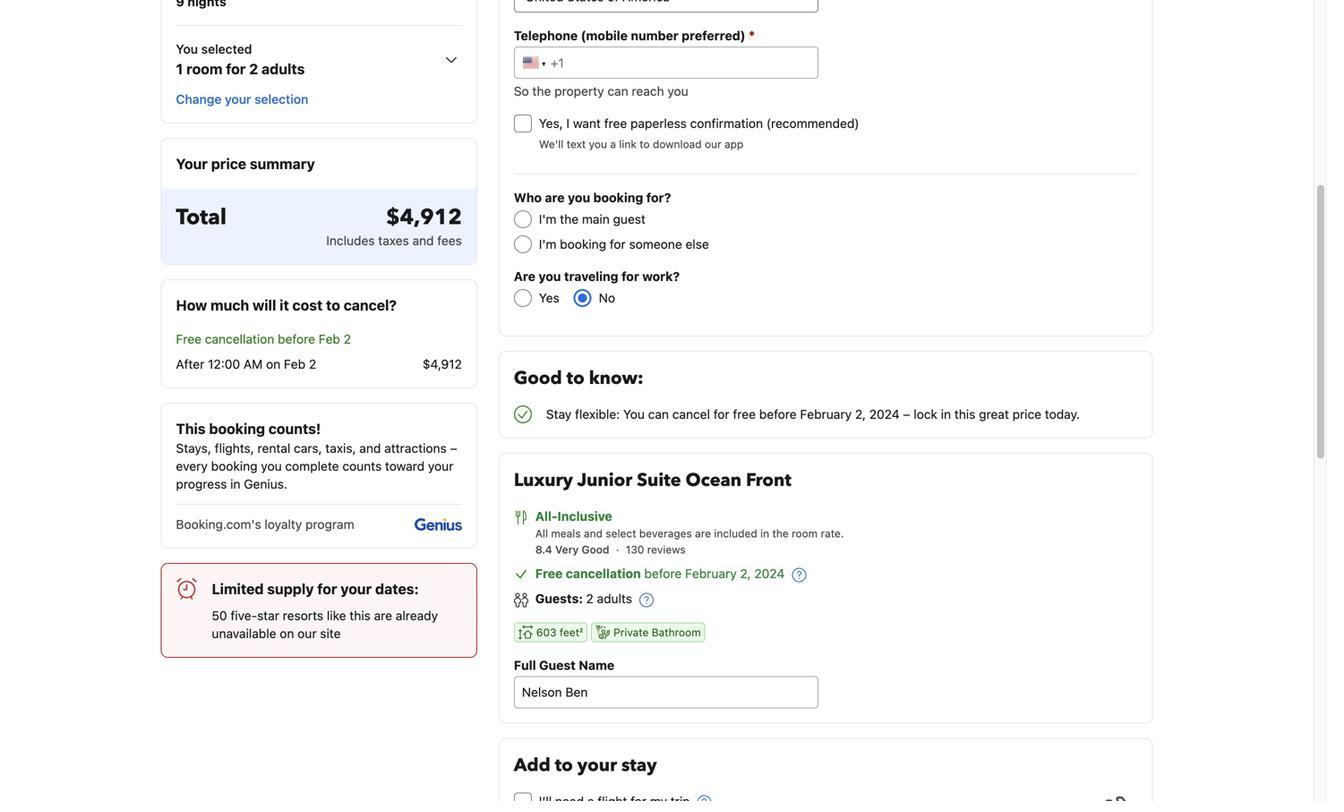 Task type: locate. For each thing, give the bounding box(es) containing it.
1 horizontal spatial the
[[560, 212, 579, 227]]

full
[[514, 658, 536, 673]]

1 horizontal spatial free
[[733, 407, 756, 422]]

stay flexible: you can cancel for free before february 2, 2024 – lock in this great price today.
[[546, 407, 1080, 422]]

1 horizontal spatial 2024
[[869, 407, 900, 422]]

2 horizontal spatial before
[[759, 407, 797, 422]]

1 horizontal spatial in
[[760, 528, 769, 540]]

0 vertical spatial i'm
[[539, 212, 557, 227]]

free
[[604, 116, 627, 131], [733, 407, 756, 422]]

you right flexible:
[[623, 407, 645, 422]]

0 horizontal spatial 2,
[[740, 566, 751, 581]]

a
[[610, 138, 616, 150]]

reviews
[[647, 544, 686, 556]]

0 vertical spatial room
[[186, 60, 223, 77]]

1 horizontal spatial this
[[955, 407, 976, 422]]

– right attractions in the left of the page
[[450, 441, 457, 456]]

1 horizontal spatial room
[[792, 528, 818, 540]]

–
[[903, 407, 910, 422], [450, 441, 457, 456]]

inclusive
[[558, 509, 612, 524]]

room left rate.
[[792, 528, 818, 540]]

no
[[599, 291, 615, 305]]

0 horizontal spatial price
[[211, 155, 246, 172]]

for
[[226, 60, 246, 77], [610, 237, 626, 252], [622, 269, 639, 284], [714, 407, 730, 422], [317, 581, 337, 598]]

in right "lock"
[[941, 407, 951, 422]]

2 horizontal spatial are
[[695, 528, 711, 540]]

0 horizontal spatial the
[[532, 84, 551, 99]]

suite
[[637, 468, 681, 493]]

0 horizontal spatial feb
[[284, 357, 306, 372]]

1 horizontal spatial our
[[705, 138, 722, 150]]

$4,912 for total
[[386, 203, 462, 232]]

on right am at the left top of page
[[266, 357, 281, 372]]

1 horizontal spatial are
[[545, 190, 565, 205]]

feb
[[319, 332, 340, 347], [284, 357, 306, 372]]

2 right the guests:
[[586, 592, 594, 606]]

your up like
[[341, 581, 372, 598]]

0 vertical spatial free
[[604, 116, 627, 131]]

good right very
[[582, 544, 609, 556]]

you inside you selected 1 room for  2 adults
[[176, 42, 198, 56]]

0 horizontal spatial february
[[685, 566, 737, 581]]

0 vertical spatial cancellation
[[205, 332, 274, 347]]

0 vertical spatial adults
[[262, 60, 305, 77]]

0 vertical spatial can
[[608, 84, 628, 99]]

ocean
[[686, 468, 742, 493]]

feb down free cancellation before feb 2
[[284, 357, 306, 372]]

free for free cancellation before february 2, 2024
[[535, 566, 563, 581]]

to right link
[[640, 138, 650, 150]]

(mobile
[[581, 28, 628, 43]]

$4,912 up fees on the top of the page
[[386, 203, 462, 232]]

1 vertical spatial cancellation
[[566, 566, 641, 581]]

can
[[608, 84, 628, 99], [648, 407, 669, 422]]

1 vertical spatial are
[[695, 528, 711, 540]]

0 vertical spatial good
[[514, 366, 562, 391]]

0 horizontal spatial –
[[450, 441, 457, 456]]

2 inside you selected 1 room for  2 adults
[[249, 60, 258, 77]]

1 vertical spatial our
[[298, 626, 317, 641]]

booking
[[593, 190, 643, 205], [560, 237, 606, 252], [209, 420, 265, 437], [211, 459, 258, 474]]

Full Guest Name text field
[[514, 676, 819, 709]]

1 horizontal spatial adults
[[597, 592, 632, 606]]

paperless
[[631, 116, 687, 131]]

1 vertical spatial room
[[792, 528, 818, 540]]

cancellation for free cancellation before feb 2
[[205, 332, 274, 347]]

0 horizontal spatial are
[[374, 609, 392, 623]]

room inside all-inclusive all meals and select beverages are included in the room rate.
[[792, 528, 818, 540]]

1 vertical spatial february
[[685, 566, 737, 581]]

in right included on the bottom of the page
[[760, 528, 769, 540]]

1 vertical spatial and
[[359, 441, 381, 456]]

for down selected
[[226, 60, 246, 77]]

who are you booking for? element
[[514, 189, 1138, 253]]

on down resorts
[[280, 626, 294, 641]]

1 horizontal spatial before
[[644, 566, 682, 581]]

room right 1
[[186, 60, 223, 77]]

price right great
[[1013, 407, 1042, 422]]

and up counts
[[359, 441, 381, 456]]

1 horizontal spatial can
[[648, 407, 669, 422]]

cancellation up after 12:00 am on feb 2
[[205, 332, 274, 347]]

2, down included on the bottom of the page
[[740, 566, 751, 581]]

before for feb
[[278, 332, 315, 347]]

can left cancel
[[648, 407, 669, 422]]

before down reviews
[[644, 566, 682, 581]]

1 vertical spatial $4,912
[[423, 357, 462, 372]]

1 i'm from the top
[[539, 212, 557, 227]]

room
[[186, 60, 223, 77], [792, 528, 818, 540]]

2 up change your selection
[[249, 60, 258, 77]]

before down how much will it cost to cancel?
[[278, 332, 315, 347]]

for right cancel
[[714, 407, 730, 422]]

our inside yes, i want free paperless confirmation (recommended) we'll text you a link to download our app
[[705, 138, 722, 150]]

are right who
[[545, 190, 565, 205]]

before for february
[[644, 566, 682, 581]]

the left main
[[560, 212, 579, 227]]

1 vertical spatial before
[[759, 407, 797, 422]]

toward
[[385, 459, 425, 474]]

130
[[626, 544, 644, 556]]

guests:
[[535, 592, 583, 606]]

the inside who are you booking for? element
[[560, 212, 579, 227]]

2 vertical spatial are
[[374, 609, 392, 623]]

you right reach
[[668, 84, 688, 99]]

guest
[[613, 212, 646, 227]]

this booking counts! stays, flights, rental cars, taxis, and attractions – every booking you complete counts toward your progress in genius.
[[176, 420, 457, 492]]

2 horizontal spatial in
[[941, 407, 951, 422]]

booking.com's loyalty program
[[176, 517, 354, 532]]

are
[[514, 269, 536, 284]]

the
[[532, 84, 551, 99], [560, 212, 579, 227], [772, 528, 789, 540]]

free for free cancellation before feb 2
[[176, 332, 202, 347]]

property
[[555, 84, 604, 99]]

good up stay
[[514, 366, 562, 391]]

and inside "this booking counts! stays, flights, rental cars, taxis, and attractions – every booking you complete counts toward your progress in genius."
[[359, 441, 381, 456]]

0 vertical spatial free
[[176, 332, 202, 347]]

$4,912 up attractions in the left of the page
[[423, 357, 462, 372]]

2 vertical spatial the
[[772, 528, 789, 540]]

before
[[278, 332, 315, 347], [759, 407, 797, 422], [644, 566, 682, 581]]

to right cost
[[326, 297, 340, 314]]

1 vertical spatial can
[[648, 407, 669, 422]]

i'm
[[539, 212, 557, 227], [539, 237, 557, 252]]

adults up 'selection'
[[262, 60, 305, 77]]

*
[[749, 27, 755, 43]]

your price summary
[[176, 155, 315, 172]]

free down 8.4
[[535, 566, 563, 581]]

0 horizontal spatial cancellation
[[205, 332, 274, 347]]

0 horizontal spatial room
[[186, 60, 223, 77]]

i'm for i'm booking for someone else
[[539, 237, 557, 252]]

2 vertical spatial in
[[760, 528, 769, 540]]

free right cancel
[[733, 407, 756, 422]]

0 horizontal spatial in
[[230, 477, 240, 492]]

your inside "this booking counts! stays, flights, rental cars, taxis, and attractions – every booking you complete counts toward your progress in genius."
[[428, 459, 454, 474]]

1 vertical spatial 2,
[[740, 566, 751, 581]]

want
[[573, 116, 601, 131]]

you up i'm the main guest
[[568, 190, 590, 205]]

2024 left "lock"
[[869, 407, 900, 422]]

are down dates:
[[374, 609, 392, 623]]

1 vertical spatial this
[[350, 609, 371, 623]]

12:00
[[208, 357, 240, 372]]

0 vertical spatial price
[[211, 155, 246, 172]]

0 vertical spatial the
[[532, 84, 551, 99]]

and up very good
[[584, 528, 603, 540]]

1 vertical spatial free
[[535, 566, 563, 581]]

progress
[[176, 477, 227, 492]]

1 horizontal spatial you
[[623, 407, 645, 422]]

in
[[941, 407, 951, 422], [230, 477, 240, 492], [760, 528, 769, 540]]

1 horizontal spatial good
[[582, 544, 609, 556]]

our down resorts
[[298, 626, 317, 641]]

for inside you selected 1 room for  2 adults
[[226, 60, 246, 77]]

the inside all-inclusive all meals and select beverages are included in the room rate.
[[772, 528, 789, 540]]

feb down cost
[[319, 332, 340, 347]]

1 horizontal spatial and
[[412, 233, 434, 248]]

your
[[225, 92, 251, 107], [428, 459, 454, 474], [341, 581, 372, 598], [577, 753, 617, 778]]

on inside 50 five-star resorts like this are already unavailable on our site
[[280, 626, 294, 641]]

0 vertical spatial feb
[[319, 332, 340, 347]]

add
[[514, 753, 551, 778]]

0 vertical spatial are
[[545, 190, 565, 205]]

1 horizontal spatial –
[[903, 407, 910, 422]]

0 horizontal spatial 2024
[[754, 566, 785, 581]]

2 i'm from the top
[[539, 237, 557, 252]]

0 vertical spatial our
[[705, 138, 722, 150]]

1 vertical spatial the
[[560, 212, 579, 227]]

0 vertical spatial february
[[800, 407, 852, 422]]

you down the rental
[[261, 459, 282, 474]]

1 vertical spatial i'm
[[539, 237, 557, 252]]

luxury
[[514, 468, 573, 493]]

who
[[514, 190, 542, 205]]

0 vertical spatial 2024
[[869, 407, 900, 422]]

– left "lock"
[[903, 407, 910, 422]]

0 vertical spatial you
[[176, 42, 198, 56]]

0 vertical spatial $4,912
[[386, 203, 462, 232]]

603 feet²
[[536, 626, 583, 639]]

much
[[210, 297, 249, 314]]

50 five-star resorts like this are already unavailable on our site
[[212, 609, 438, 641]]

1 horizontal spatial free
[[535, 566, 563, 581]]

already
[[396, 609, 438, 623]]

0 horizontal spatial before
[[278, 332, 315, 347]]

cancellation for free cancellation before february 2, 2024
[[566, 566, 641, 581]]

limited
[[212, 581, 264, 598]]

1 vertical spatial in
[[230, 477, 240, 492]]

resorts
[[283, 609, 323, 623]]

you left a
[[589, 138, 607, 150]]

the for so
[[532, 84, 551, 99]]

yes, i want free paperless confirmation (recommended) we'll text you a link to download our app
[[539, 116, 859, 150]]

your down attractions in the left of the page
[[428, 459, 454, 474]]

0 horizontal spatial you
[[176, 42, 198, 56]]

this right like
[[350, 609, 371, 623]]

adults up private on the bottom of page
[[597, 592, 632, 606]]

in left genius.
[[230, 477, 240, 492]]

this
[[955, 407, 976, 422], [350, 609, 371, 623]]

room inside you selected 1 room for  2 adults
[[186, 60, 223, 77]]

your right change
[[225, 92, 251, 107]]

1 vertical spatial good
[[582, 544, 609, 556]]

2 vertical spatial before
[[644, 566, 682, 581]]

blue genius logo image
[[415, 519, 462, 531], [415, 519, 462, 531]]

total
[[176, 203, 227, 232]]

price
[[211, 155, 246, 172], [1013, 407, 1042, 422]]

1 vertical spatial free
[[733, 407, 756, 422]]

star
[[257, 609, 279, 623]]

counts!
[[269, 420, 321, 437]]

0 horizontal spatial good
[[514, 366, 562, 391]]

0 horizontal spatial this
[[350, 609, 371, 623]]

link
[[619, 138, 637, 150]]

someone
[[629, 237, 682, 252]]

2 horizontal spatial the
[[772, 528, 789, 540]]

0 horizontal spatial our
[[298, 626, 317, 641]]

our left 'app'
[[705, 138, 722, 150]]

1 horizontal spatial cancellation
[[566, 566, 641, 581]]

in inside all-inclusive all meals and select beverages are included in the room rate.
[[760, 528, 769, 540]]

for up like
[[317, 581, 337, 598]]

price right your
[[211, 155, 246, 172]]

the right included on the bottom of the page
[[772, 528, 789, 540]]

0 vertical spatial 2,
[[855, 407, 866, 422]]

cancellation down very good
[[566, 566, 641, 581]]

cars,
[[294, 441, 322, 456]]

are left included on the bottom of the page
[[695, 528, 711, 540]]

0 horizontal spatial can
[[608, 84, 628, 99]]

+1 text field
[[514, 47, 819, 79]]

0 horizontal spatial free
[[604, 116, 627, 131]]

selected
[[201, 42, 252, 56]]

adults
[[262, 60, 305, 77], [597, 592, 632, 606]]

includes
[[326, 233, 375, 248]]

2, left "lock"
[[855, 407, 866, 422]]

2 down free cancellation before feb 2
[[309, 357, 316, 372]]

0 vertical spatial –
[[903, 407, 910, 422]]

2024 down included on the bottom of the page
[[754, 566, 785, 581]]

free up a
[[604, 116, 627, 131]]

1 vertical spatial –
[[450, 441, 457, 456]]

so the property can reach you
[[514, 84, 688, 99]]

can left reach
[[608, 84, 628, 99]]

supply
[[267, 581, 314, 598]]

0 horizontal spatial free
[[176, 332, 202, 347]]

2 horizontal spatial and
[[584, 528, 603, 540]]

and left fees on the top of the page
[[412, 233, 434, 248]]

am
[[244, 357, 263, 372]]

0 vertical spatial this
[[955, 407, 976, 422]]

includes taxes and fees
[[326, 233, 462, 248]]

0 vertical spatial in
[[941, 407, 951, 422]]

2 vertical spatial and
[[584, 528, 603, 540]]

this left great
[[955, 407, 976, 422]]

0 vertical spatial and
[[412, 233, 434, 248]]

i'm booking for someone else
[[539, 237, 709, 252]]

you up 1
[[176, 42, 198, 56]]

change your selection
[[176, 92, 308, 107]]

cost
[[292, 297, 323, 314]]

to inside yes, i want free paperless confirmation (recommended) we'll text you a link to download our app
[[640, 138, 650, 150]]

preferred)
[[682, 28, 746, 43]]

free inside yes, i want free paperless confirmation (recommended) we'll text you a link to download our app
[[604, 116, 627, 131]]

download
[[653, 138, 702, 150]]

0 horizontal spatial adults
[[262, 60, 305, 77]]

the right so
[[532, 84, 551, 99]]

1 vertical spatial on
[[280, 626, 294, 641]]

to up stay
[[567, 366, 585, 391]]

free cancellation before feb 2
[[176, 332, 351, 347]]

and
[[412, 233, 434, 248], [359, 441, 381, 456], [584, 528, 603, 540]]

before up front
[[759, 407, 797, 422]]

free up after
[[176, 332, 202, 347]]

0 horizontal spatial and
[[359, 441, 381, 456]]

you
[[668, 84, 688, 99], [589, 138, 607, 150], [568, 190, 590, 205], [539, 269, 561, 284], [261, 459, 282, 474]]

you
[[176, 42, 198, 56], [623, 407, 645, 422]]

traveling
[[564, 269, 619, 284]]

five-
[[231, 609, 257, 623]]

1 vertical spatial price
[[1013, 407, 1042, 422]]

booking up guest
[[593, 190, 643, 205]]

0 vertical spatial before
[[278, 332, 315, 347]]

telephone
[[514, 28, 578, 43]]

good
[[514, 366, 562, 391], [582, 544, 609, 556]]



Task type: vqa. For each thing, say whether or not it's contained in the screenshot.
leftmost before
yes



Task type: describe. For each thing, give the bounding box(es) containing it.
confirmation
[[690, 116, 763, 131]]

1 horizontal spatial feb
[[319, 332, 340, 347]]

very good
[[555, 544, 612, 556]]

1 horizontal spatial 2,
[[855, 407, 866, 422]]

(recommended)
[[766, 116, 859, 131]]

rental
[[258, 441, 290, 456]]

0 vertical spatial on
[[266, 357, 281, 372]]

private bathroom
[[614, 626, 701, 639]]

are inside 50 five-star resorts like this are already unavailable on our site
[[374, 609, 392, 623]]

you inside "this booking counts! stays, flights, rental cars, taxis, and attractions – every booking you complete counts toward your progress in genius."
[[261, 459, 282, 474]]

for left work?
[[622, 269, 639, 284]]

this inside 50 five-star resorts like this are already unavailable on our site
[[350, 609, 371, 623]]

1 vertical spatial 2024
[[754, 566, 785, 581]]

the for i'm
[[560, 212, 579, 227]]

1 vertical spatial adults
[[597, 592, 632, 606]]

included
[[714, 528, 757, 540]]

i'm the main guest
[[539, 212, 646, 227]]

will
[[253, 297, 276, 314]]

50
[[212, 609, 227, 623]]

taxes
[[378, 233, 409, 248]]

stays,
[[176, 441, 211, 456]]

site
[[320, 626, 341, 641]]

booking down i'm the main guest
[[560, 237, 606, 252]]

who are you booking for?
[[514, 190, 671, 205]]

booking.com's
[[176, 517, 261, 532]]

i
[[566, 116, 570, 131]]

$4,912 for after 12:00 am on feb 2
[[423, 357, 462, 372]]

to right add
[[555, 753, 573, 778]]

very
[[555, 544, 579, 556]]

your inside status
[[341, 581, 372, 598]]

all-
[[535, 509, 558, 524]]

1 horizontal spatial february
[[800, 407, 852, 422]]

your left stay
[[577, 753, 617, 778]]

our inside 50 five-star resorts like this are already unavailable on our site
[[298, 626, 317, 641]]

how
[[176, 297, 207, 314]]

1 horizontal spatial price
[[1013, 407, 1042, 422]]

for?
[[646, 190, 671, 205]]

attractions
[[384, 441, 447, 456]]

junior
[[577, 468, 632, 493]]

booking down flights, at the bottom of the page
[[211, 459, 258, 474]]

private
[[614, 626, 649, 639]]

program
[[305, 517, 354, 532]]

can for reach
[[608, 84, 628, 99]]

unavailable
[[212, 626, 276, 641]]

telephone (mobile number preferred) *
[[514, 27, 755, 43]]

taxis,
[[325, 441, 356, 456]]

great
[[979, 407, 1009, 422]]

you up yes
[[539, 269, 561, 284]]

change your selection link
[[169, 83, 316, 116]]

reach
[[632, 84, 664, 99]]

selection
[[254, 92, 308, 107]]

work?
[[642, 269, 680, 284]]

can for cancel
[[648, 407, 669, 422]]

flights,
[[215, 441, 254, 456]]

genius.
[[244, 477, 287, 492]]

all
[[535, 528, 548, 540]]

front
[[746, 468, 792, 493]]

we'll
[[539, 138, 564, 150]]

are inside all-inclusive all meals and select beverages are included in the room rate.
[[695, 528, 711, 540]]

full guest name
[[514, 658, 615, 673]]

loyalty
[[265, 517, 302, 532]]

for down guest
[[610, 237, 626, 252]]

and inside all-inclusive all meals and select beverages are included in the room rate.
[[584, 528, 603, 540]]

free cancellation before february 2, 2024
[[535, 566, 785, 581]]

change
[[176, 92, 222, 107]]

in inside "this booking counts! stays, flights, rental cars, taxis, and attractions – every booking you complete counts toward your progress in genius."
[[230, 477, 240, 492]]

today.
[[1045, 407, 1080, 422]]

1
[[176, 60, 183, 77]]

bathroom
[[652, 626, 701, 639]]

it
[[280, 297, 289, 314]]

feet²
[[560, 626, 583, 639]]

summary
[[250, 155, 315, 172]]

app
[[725, 138, 744, 150]]

meals
[[551, 528, 581, 540]]

number
[[631, 28, 679, 43]]

1 vertical spatial feb
[[284, 357, 306, 372]]

so
[[514, 84, 529, 99]]

main
[[582, 212, 610, 227]]

1 vertical spatial you
[[623, 407, 645, 422]]

beverages
[[639, 528, 692, 540]]

130 reviews
[[623, 544, 686, 556]]

8.4
[[535, 544, 555, 556]]

cancel
[[672, 407, 710, 422]]

for inside status
[[317, 581, 337, 598]]

this
[[176, 420, 206, 437]]

after
[[176, 357, 205, 372]]

rate.
[[821, 528, 844, 540]]

2 down cancel?
[[344, 332, 351, 347]]

scored 8.4 element
[[535, 544, 555, 556]]

stay
[[546, 407, 572, 422]]

i'm for i'm the main guest
[[539, 212, 557, 227]]

stay
[[622, 753, 657, 778]]

fees
[[437, 233, 462, 248]]

like
[[327, 609, 346, 623]]

603
[[536, 626, 557, 639]]

booking up flights, at the bottom of the page
[[209, 420, 265, 437]]

adults inside you selected 1 room for  2 adults
[[262, 60, 305, 77]]

are you traveling for work? element
[[500, 268, 1138, 307]]

limited supply  for your dates: status
[[161, 563, 477, 658]]

you inside yes, i want free paperless confirmation (recommended) we'll text you a link to download our app
[[589, 138, 607, 150]]

all-inclusive all meals and select beverages are included in the room rate.
[[535, 509, 844, 540]]

you selected 1 room for  2 adults
[[176, 42, 305, 77]]

– inside "this booking counts! stays, flights, rental cars, taxis, and attractions – every booking you complete counts toward your progress in genius."
[[450, 441, 457, 456]]

good to know:
[[514, 366, 644, 391]]

every
[[176, 459, 208, 474]]

yes,
[[539, 116, 563, 131]]



